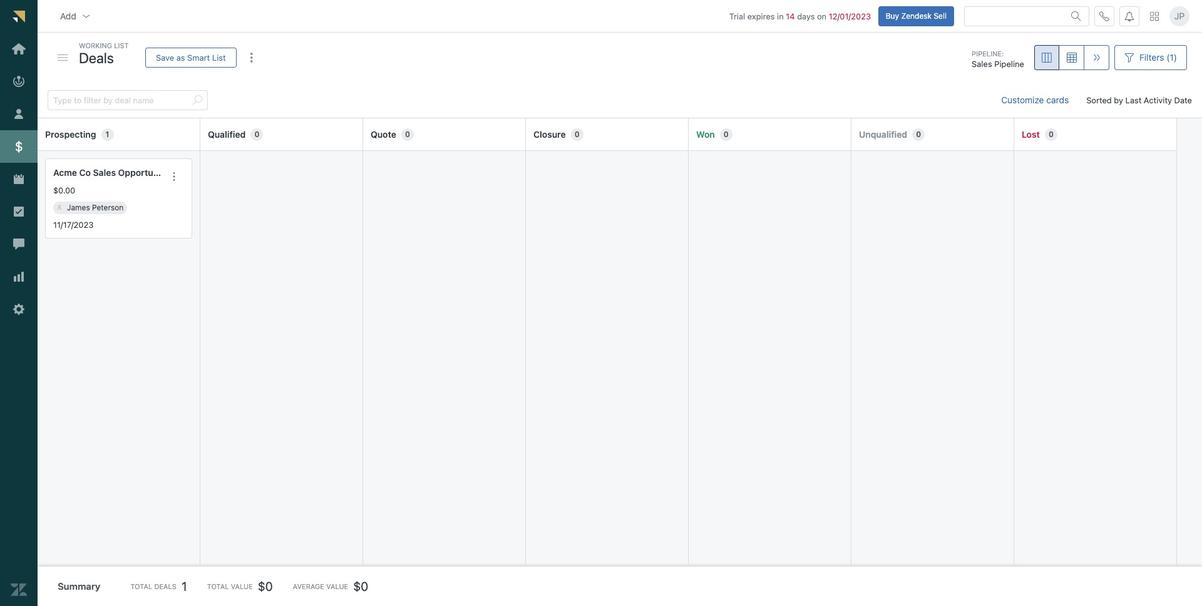 Task type: locate. For each thing, give the bounding box(es) containing it.
0 horizontal spatial $0
[[258, 579, 273, 593]]

1 vertical spatial deals
[[154, 582, 177, 591]]

$0 for total value $0
[[258, 579, 273, 593]]

as
[[176, 52, 185, 62]]

overflow vertical fill image
[[246, 53, 257, 63]]

1 horizontal spatial sales
[[972, 59, 992, 69]]

quote
[[371, 129, 396, 139]]

value
[[231, 582, 253, 591], [326, 582, 348, 591]]

qualified
[[208, 129, 246, 139]]

total value $0
[[207, 579, 273, 593]]

working list deals
[[79, 41, 129, 66]]

trial expires in 14 days on 12/01/2023
[[729, 11, 871, 21]]

pipeline:
[[972, 49, 1004, 57]]

$0.00
[[53, 185, 75, 195]]

sell
[[934, 11, 947, 20]]

0 vertical spatial deals
[[79, 49, 114, 66]]

1 horizontal spatial 1
[[182, 579, 187, 593]]

1 horizontal spatial list
[[212, 52, 226, 62]]

14
[[786, 11, 795, 21]]

2 value from the left
[[326, 582, 348, 591]]

sales right the co
[[93, 167, 116, 178]]

total deals 1
[[130, 579, 187, 593]]

0 right won
[[724, 129, 729, 139]]

summary
[[58, 581, 100, 592]]

$0 right average
[[353, 579, 368, 593]]

value inside total value $0
[[231, 582, 253, 591]]

bell image
[[1125, 11, 1135, 21]]

james
[[67, 203, 90, 212]]

0 right quote
[[405, 129, 410, 139]]

list right working on the left of page
[[114, 41, 129, 49]]

by
[[1114, 95, 1123, 105]]

total
[[130, 582, 152, 591], [207, 582, 229, 591]]

activity
[[1144, 95, 1172, 105]]

1 value from the left
[[231, 582, 253, 591]]

closure
[[534, 129, 566, 139]]

3 0 from the left
[[575, 129, 580, 139]]

date
[[1175, 95, 1192, 105]]

filters (1) button
[[1115, 45, 1187, 70]]

0 vertical spatial list
[[114, 41, 129, 49]]

0 right the closure
[[575, 129, 580, 139]]

0 right unqualified
[[916, 129, 921, 139]]

cards
[[1047, 95, 1069, 105]]

0 vertical spatial sales
[[972, 59, 992, 69]]

0 horizontal spatial list
[[114, 41, 129, 49]]

$0 left average
[[258, 579, 273, 593]]

list
[[114, 41, 129, 49], [212, 52, 226, 62]]

sales down pipeline:
[[972, 59, 992, 69]]

0
[[254, 129, 259, 139], [405, 129, 410, 139], [575, 129, 580, 139], [724, 129, 729, 139], [916, 129, 921, 139], [1049, 129, 1054, 139]]

customize cards
[[1001, 95, 1069, 105]]

save as smart list button
[[145, 48, 236, 68]]

sorted by last activity date
[[1087, 95, 1192, 105]]

buy zendesk sell
[[886, 11, 947, 20]]

0 right the "qualified"
[[254, 129, 259, 139]]

1 total from the left
[[130, 582, 152, 591]]

$0
[[258, 579, 273, 593], [353, 579, 368, 593]]

1 horizontal spatial $0
[[353, 579, 368, 593]]

days
[[797, 11, 815, 21]]

jp button
[[1170, 6, 1190, 26]]

peterson
[[92, 203, 124, 212]]

2 $0 from the left
[[353, 579, 368, 593]]

expires
[[748, 11, 775, 21]]

0 horizontal spatial value
[[231, 582, 253, 591]]

customize
[[1001, 95, 1044, 105]]

unqualified
[[859, 129, 907, 139]]

$0 for average value $0
[[353, 579, 368, 593]]

search image
[[1071, 11, 1081, 21]]

1 horizontal spatial total
[[207, 582, 229, 591]]

value inside the average value $0
[[326, 582, 348, 591]]

0 for lost
[[1049, 129, 1054, 139]]

0 horizontal spatial total
[[130, 582, 152, 591]]

1 $0 from the left
[[258, 579, 273, 593]]

2 total from the left
[[207, 582, 229, 591]]

1 vertical spatial sales
[[93, 167, 116, 178]]

6 0 from the left
[[1049, 129, 1054, 139]]

buy zendesk sell button
[[878, 6, 954, 26]]

total right total deals 1 on the bottom left of page
[[207, 582, 229, 591]]

working
[[79, 41, 112, 49]]

total inside total value $0
[[207, 582, 229, 591]]

1 down the type to filter by deal name field
[[106, 129, 109, 139]]

on
[[817, 11, 827, 21]]

1 horizontal spatial value
[[326, 582, 348, 591]]

save as smart list
[[156, 52, 226, 62]]

1 vertical spatial 1
[[182, 579, 187, 593]]

total inside total deals 1
[[130, 582, 152, 591]]

average value $0
[[293, 579, 368, 593]]

opportunity
[[118, 167, 169, 178]]

11/17/2023
[[53, 220, 93, 230]]

last
[[1126, 95, 1142, 105]]

filters (1)
[[1140, 52, 1177, 63]]

0 right lost
[[1049, 129, 1054, 139]]

1 horizontal spatial deals
[[154, 582, 177, 591]]

1 0 from the left
[[254, 129, 259, 139]]

won
[[696, 129, 715, 139]]

2 0 from the left
[[405, 129, 410, 139]]

contacts image
[[57, 205, 62, 210]]

deals
[[79, 49, 114, 66], [154, 582, 177, 591]]

save
[[156, 52, 174, 62]]

total right summary
[[130, 582, 152, 591]]

sales
[[972, 59, 992, 69], [93, 167, 116, 178]]

5 0 from the left
[[916, 129, 921, 139]]

Type to filter by deal name field
[[53, 91, 187, 110]]

0 vertical spatial 1
[[106, 129, 109, 139]]

1
[[106, 129, 109, 139], [182, 579, 187, 593]]

1 left total value $0
[[182, 579, 187, 593]]

4 0 from the left
[[724, 129, 729, 139]]

in
[[777, 11, 784, 21]]

0 horizontal spatial deals
[[79, 49, 114, 66]]

(1)
[[1167, 52, 1177, 63]]

acme co sales opportunity link
[[53, 167, 169, 180]]

1 vertical spatial list
[[212, 52, 226, 62]]

list right smart
[[212, 52, 226, 62]]

chevron down image
[[81, 11, 91, 21]]

0 horizontal spatial sales
[[93, 167, 116, 178]]



Task type: describe. For each thing, give the bounding box(es) containing it.
0 for quote
[[405, 129, 410, 139]]

0 horizontal spatial 1
[[106, 129, 109, 139]]

filters
[[1140, 52, 1164, 63]]

0 for won
[[724, 129, 729, 139]]

total for $0
[[207, 582, 229, 591]]

zendesk products image
[[1150, 12, 1159, 20]]

acme
[[53, 167, 77, 178]]

12/01/2023
[[829, 11, 871, 21]]

lost
[[1022, 129, 1040, 139]]

average
[[293, 582, 324, 591]]

pipeline: sales pipeline
[[972, 49, 1024, 69]]

zendesk image
[[11, 582, 27, 598]]

zendesk
[[901, 11, 932, 20]]

add button
[[50, 4, 101, 29]]

deals inside total deals 1
[[154, 582, 177, 591]]

list inside button
[[212, 52, 226, 62]]

deals inside working list deals
[[79, 49, 114, 66]]

total for 1
[[130, 582, 152, 591]]

add
[[60, 10, 76, 21]]

0 for closure
[[575, 129, 580, 139]]

customize cards button
[[991, 88, 1079, 113]]

buy
[[886, 11, 899, 20]]

value for average value $0
[[326, 582, 348, 591]]

sorted
[[1087, 95, 1112, 105]]

prospecting
[[45, 129, 96, 139]]

pipeline
[[995, 59, 1024, 69]]

0 for qualified
[[254, 129, 259, 139]]

smart
[[187, 52, 210, 62]]

0 for unqualified
[[916, 129, 921, 139]]

value for total value $0
[[231, 582, 253, 591]]

jp
[[1175, 11, 1185, 21]]

acme co sales opportunity
[[53, 167, 169, 178]]

co
[[79, 167, 91, 178]]

handler image
[[58, 55, 68, 61]]

calls image
[[1100, 11, 1110, 21]]

search image
[[192, 95, 202, 105]]

list inside working list deals
[[114, 41, 129, 49]]

trial
[[729, 11, 745, 21]]

james peterson
[[67, 203, 124, 212]]

sales inside the pipeline: sales pipeline
[[972, 59, 992, 69]]



Task type: vqa. For each thing, say whether or not it's contained in the screenshot.
20
no



